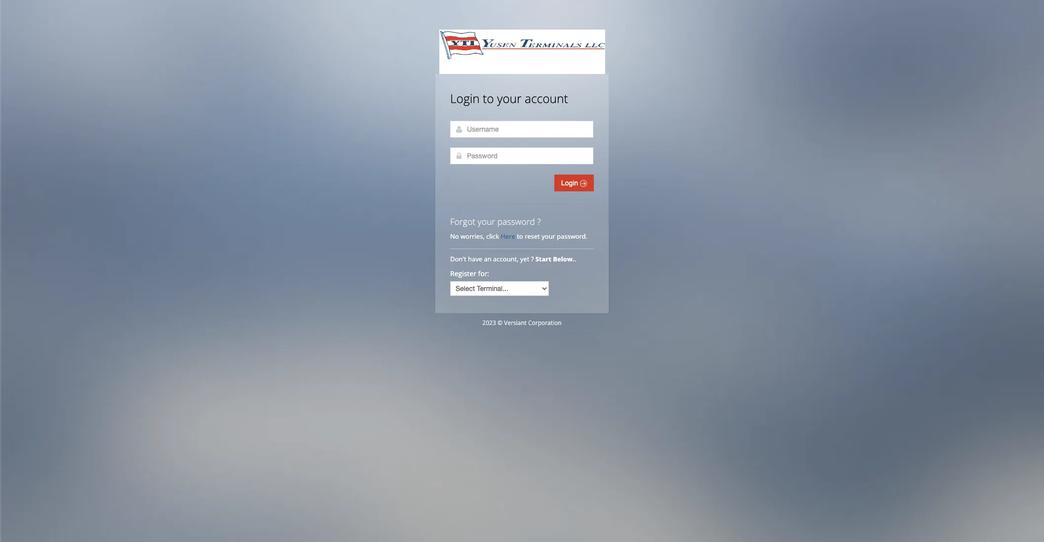 Task type: locate. For each thing, give the bounding box(es) containing it.
account
[[525, 90, 568, 107]]

login for login to your account
[[450, 90, 480, 107]]

to up username text box
[[483, 90, 494, 107]]

login for login
[[561, 179, 580, 187]]

0 vertical spatial ?
[[537, 216, 541, 228]]

2023 © versiant corporation
[[483, 319, 562, 327]]

your
[[497, 90, 522, 107], [478, 216, 495, 228], [542, 232, 555, 241]]

here
[[501, 232, 515, 241]]

0 vertical spatial login
[[450, 90, 480, 107]]

to right here link
[[517, 232, 523, 241]]

login to your account
[[450, 90, 568, 107]]

account,
[[493, 255, 519, 264]]

1 horizontal spatial login
[[561, 179, 580, 187]]

no
[[450, 232, 459, 241]]

.
[[575, 255, 576, 264]]

register
[[450, 269, 477, 279]]

to inside forgot your password ? no worries, click here to reset your password.
[[517, 232, 523, 241]]

your up username text box
[[497, 90, 522, 107]]

?
[[537, 216, 541, 228], [531, 255, 534, 264]]

1 vertical spatial ?
[[531, 255, 534, 264]]

your up click
[[478, 216, 495, 228]]

have
[[468, 255, 483, 264]]

0 horizontal spatial your
[[478, 216, 495, 228]]

1 vertical spatial your
[[478, 216, 495, 228]]

0 horizontal spatial login
[[450, 90, 480, 107]]

below.
[[553, 255, 575, 264]]

your right reset
[[542, 232, 555, 241]]

0 vertical spatial to
[[483, 90, 494, 107]]

0 horizontal spatial ?
[[531, 255, 534, 264]]

1 horizontal spatial ?
[[537, 216, 541, 228]]

swapright image
[[580, 180, 587, 187]]

worries,
[[461, 232, 485, 241]]

0 horizontal spatial to
[[483, 90, 494, 107]]

1 horizontal spatial to
[[517, 232, 523, 241]]

to
[[483, 90, 494, 107], [517, 232, 523, 241]]

an
[[484, 255, 492, 264]]

lock image
[[455, 152, 463, 160]]

here link
[[501, 232, 515, 241]]

1 vertical spatial login
[[561, 179, 580, 187]]

click
[[486, 232, 499, 241]]

login inside button
[[561, 179, 580, 187]]

? right the yet
[[531, 255, 534, 264]]

? up reset
[[537, 216, 541, 228]]

2 vertical spatial your
[[542, 232, 555, 241]]

0 vertical spatial your
[[497, 90, 522, 107]]

1 vertical spatial to
[[517, 232, 523, 241]]

register for:
[[450, 269, 489, 279]]

don't
[[450, 255, 467, 264]]

forgot your password ? no worries, click here to reset your password.
[[450, 216, 588, 241]]

login
[[450, 90, 480, 107], [561, 179, 580, 187]]

forgot
[[450, 216, 476, 228]]



Task type: vqa. For each thing, say whether or not it's contained in the screenshot.
the bottommost LYNX
no



Task type: describe. For each thing, give the bounding box(es) containing it.
versiant
[[504, 319, 527, 327]]

? inside forgot your password ? no worries, click here to reset your password.
[[537, 216, 541, 228]]

password
[[498, 216, 535, 228]]

©
[[498, 319, 503, 327]]

2 horizontal spatial your
[[542, 232, 555, 241]]

Password password field
[[450, 148, 594, 164]]

login button
[[555, 175, 594, 192]]

yet
[[520, 255, 530, 264]]

2023
[[483, 319, 496, 327]]

reset
[[525, 232, 540, 241]]

user image
[[455, 125, 463, 133]]

Username text field
[[450, 121, 594, 138]]

password.
[[557, 232, 588, 241]]

corporation
[[528, 319, 562, 327]]

1 horizontal spatial your
[[497, 90, 522, 107]]

for:
[[478, 269, 489, 279]]

don't have an account, yet ? start below. .
[[450, 255, 578, 264]]

start
[[536, 255, 552, 264]]



